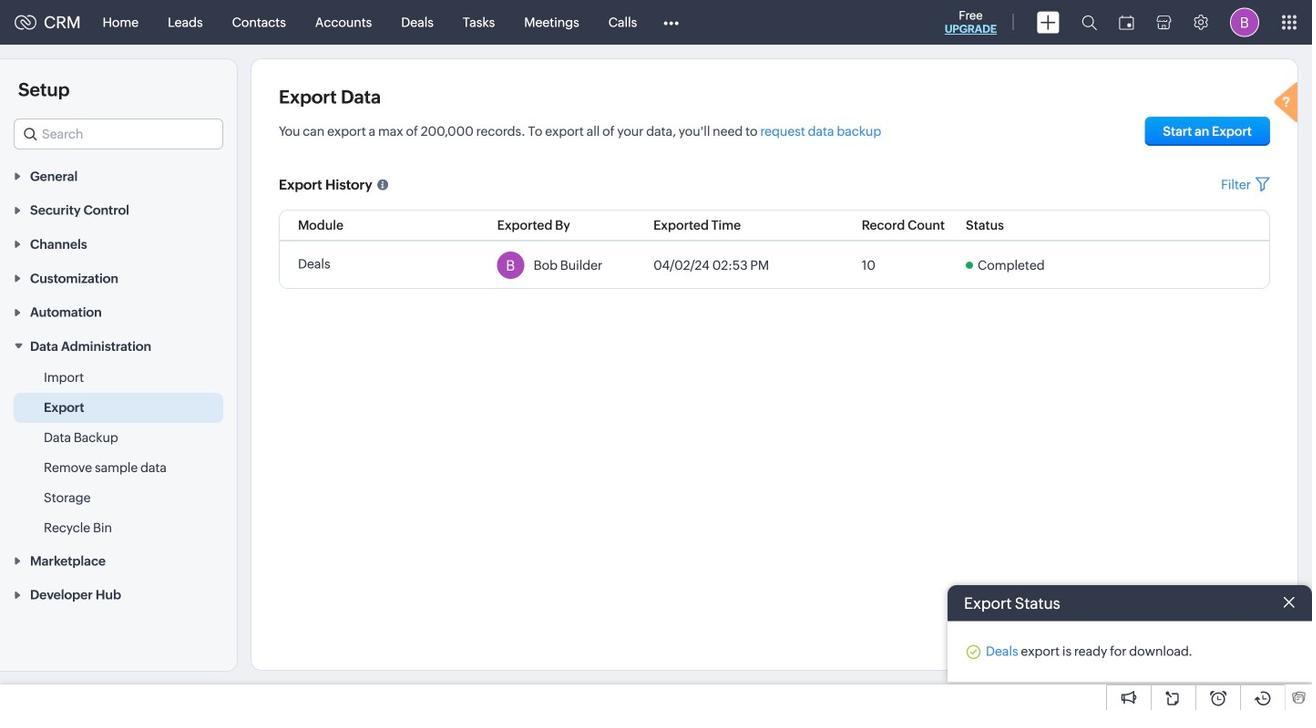 Task type: vqa. For each thing, say whether or not it's contained in the screenshot.
Bin in Data Administration region
no



Task type: locate. For each thing, give the bounding box(es) containing it.
user image image
[[497, 252, 525, 279]]

region
[[0, 363, 237, 543]]

profile element
[[1220, 0, 1271, 44]]

Other Modules field
[[652, 8, 691, 37]]

profile image
[[1231, 8, 1260, 37]]

None field
[[14, 119, 223, 150]]



Task type: describe. For each thing, give the bounding box(es) containing it.
create menu element
[[1027, 0, 1071, 44]]

search element
[[1071, 0, 1109, 45]]

calendar image
[[1120, 15, 1135, 30]]

logo image
[[15, 15, 36, 30]]

Search text field
[[15, 119, 222, 149]]

help image
[[1271, 79, 1307, 129]]

create menu image
[[1038, 11, 1060, 33]]

search image
[[1082, 15, 1098, 30]]



